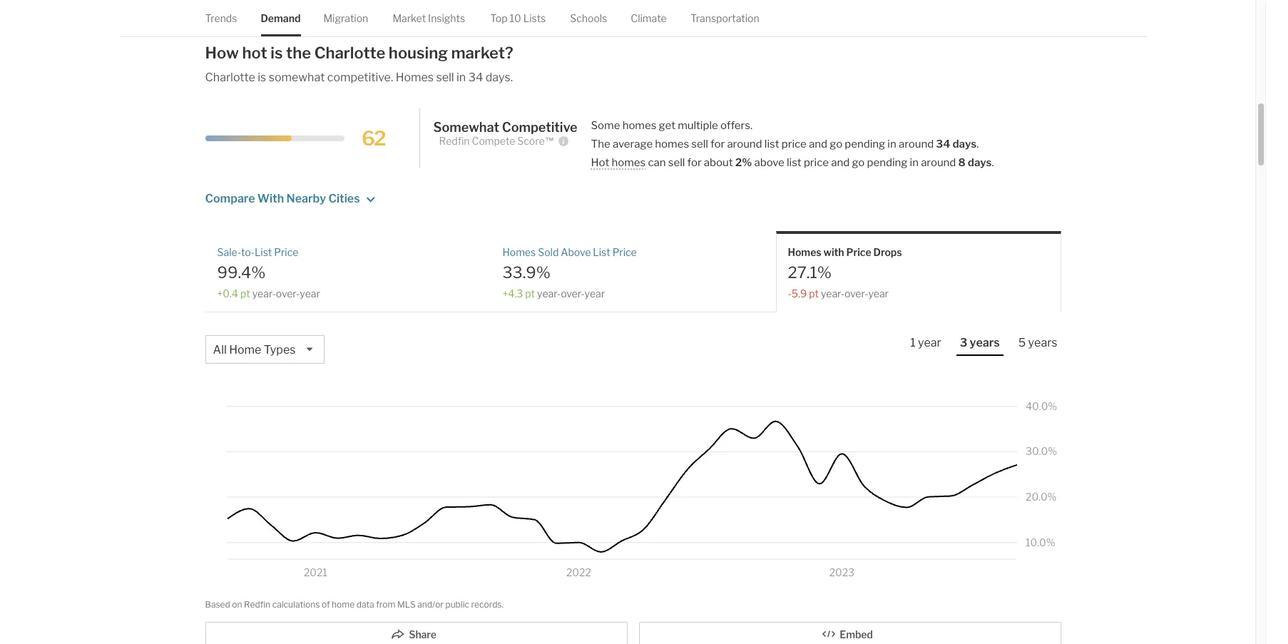 Task type: locate. For each thing, give the bounding box(es) containing it.
sell down the multiple
[[691, 138, 708, 151]]

0 vertical spatial homes
[[622, 119, 657, 132]]

2 horizontal spatial in
[[910, 156, 919, 169]]

is left the
[[271, 44, 283, 62]]

price up above
[[782, 138, 807, 151]]

year
[[300, 287, 320, 299], [585, 287, 605, 299], [868, 287, 889, 299], [918, 336, 941, 349]]

10
[[510, 12, 521, 24]]

year- inside homes sold above list price 33.9% +4.3 pt year-over-year
[[537, 287, 561, 299]]

1 years from the left
[[970, 336, 1000, 349]]

list inside homes sold above list price 33.9% +4.3 pt year-over-year
[[593, 246, 610, 258]]

price right above
[[612, 246, 637, 258]]

list right above
[[593, 246, 610, 258]]

price inside homes with price drops 27.1% -5.9 pt year-over-year
[[846, 246, 871, 258]]

based
[[205, 599, 230, 610]]

charlotte down how
[[205, 71, 255, 84]]

somewhat competitive
[[433, 120, 577, 135]]

over-
[[276, 287, 300, 299], [561, 287, 585, 299], [845, 287, 868, 299]]

compare
[[205, 192, 255, 206]]

is down hot
[[258, 71, 266, 84]]

top 10 lists
[[490, 12, 546, 24]]

homes inside homes with price drops 27.1% -5.9 pt year-over-year
[[788, 246, 821, 258]]

5
[[1018, 336, 1026, 349]]

calculations
[[272, 599, 320, 610]]

average
[[613, 138, 653, 151]]

year- inside sale-to-list price 99.4% +0.4 pt year-over-year
[[252, 287, 276, 299]]

year inside button
[[918, 336, 941, 349]]

charlotte up charlotte is somewhat competitive. homes sell in 34 days.
[[314, 44, 385, 62]]

somewhat
[[269, 71, 325, 84]]

+4.3
[[503, 287, 523, 299]]

over- up types
[[276, 287, 300, 299]]

1 vertical spatial is
[[258, 71, 266, 84]]

around
[[727, 138, 762, 151], [899, 138, 934, 151], [921, 156, 956, 169]]

1 horizontal spatial over-
[[561, 287, 585, 299]]

redfin
[[439, 135, 470, 147], [244, 599, 270, 610]]

1 horizontal spatial sell
[[668, 156, 685, 169]]

days.
[[486, 71, 513, 84]]

types
[[264, 343, 296, 356]]

0 horizontal spatial homes
[[396, 71, 434, 84]]

homes
[[622, 119, 657, 132], [655, 138, 689, 151], [612, 156, 646, 169]]

2 horizontal spatial year-
[[821, 287, 845, 299]]

homes up average
[[622, 119, 657, 132]]

1 vertical spatial list
[[787, 156, 802, 169]]

is
[[271, 44, 283, 62], [258, 71, 266, 84]]

1 horizontal spatial charlotte
[[314, 44, 385, 62]]

for up about
[[711, 138, 725, 151]]

compete
[[472, 135, 515, 147]]

homes
[[396, 71, 434, 84], [503, 246, 536, 258], [788, 246, 821, 258]]

over- inside homes with price drops 27.1% -5.9 pt year-over-year
[[845, 287, 868, 299]]

data
[[356, 599, 374, 610]]

1 horizontal spatial redfin
[[439, 135, 470, 147]]

33.9%
[[503, 263, 551, 282]]

0 horizontal spatial year-
[[252, 287, 276, 299]]

homes up 27.1%
[[788, 246, 821, 258]]

embed button
[[639, 622, 1061, 644]]

list up 99.4%
[[255, 246, 272, 258]]

climate link
[[631, 0, 667, 37]]

1 vertical spatial redfin
[[244, 599, 270, 610]]

can
[[648, 156, 666, 169]]

price right with on the top right of the page
[[846, 246, 871, 258]]

market
[[393, 12, 426, 24]]

homes inside homes sold above list price 33.9% +4.3 pt year-over-year
[[503, 246, 536, 258]]

0 vertical spatial price
[[782, 138, 807, 151]]

0 horizontal spatial go
[[830, 138, 843, 151]]

1 horizontal spatial 34
[[936, 138, 950, 151]]

1 horizontal spatial for
[[711, 138, 725, 151]]

1 horizontal spatial homes
[[503, 246, 536, 258]]

0 horizontal spatial is
[[258, 71, 266, 84]]

2 horizontal spatial over-
[[845, 287, 868, 299]]

redfin down the somewhat
[[439, 135, 470, 147]]

1 horizontal spatial years
[[1028, 336, 1057, 349]]

3 price from the left
[[846, 246, 871, 258]]

mls
[[397, 599, 416, 610]]

2 over- from the left
[[561, 287, 585, 299]]

price right to-
[[274, 246, 298, 258]]

1 horizontal spatial list
[[787, 156, 802, 169]]

2 price from the left
[[612, 246, 637, 258]]

over- down above
[[561, 287, 585, 299]]

years
[[970, 336, 1000, 349], [1028, 336, 1057, 349]]

1 horizontal spatial price
[[612, 246, 637, 258]]

1 vertical spatial 34
[[936, 138, 950, 151]]

year- inside homes with price drops 27.1% -5.9 pt year-over-year
[[821, 287, 845, 299]]

sell down housing
[[436, 71, 454, 84]]

charlotte
[[314, 44, 385, 62], [205, 71, 255, 84]]

lists
[[523, 12, 546, 24]]

0 horizontal spatial for
[[687, 156, 702, 169]]

0 horizontal spatial and
[[809, 138, 827, 151]]

1 over- from the left
[[276, 287, 300, 299]]

3 year- from the left
[[821, 287, 845, 299]]

cities
[[328, 192, 360, 206]]

1 horizontal spatial pt
[[525, 287, 535, 299]]

5.9
[[792, 287, 807, 299]]

sell
[[436, 71, 454, 84], [691, 138, 708, 151], [668, 156, 685, 169]]

redfin right on
[[244, 599, 270, 610]]

.
[[977, 138, 979, 151], [992, 156, 994, 169]]

1 pt from the left
[[240, 287, 250, 299]]

1 horizontal spatial is
[[271, 44, 283, 62]]

homes down average
[[612, 156, 646, 169]]

1 horizontal spatial list
[[593, 246, 610, 258]]

year- down 27.1%
[[821, 287, 845, 299]]

year inside homes sold above list price 33.9% +4.3 pt year-over-year
[[585, 287, 605, 299]]

demand
[[261, 12, 301, 24]]

1 price from the left
[[274, 246, 298, 258]]

pt right 5.9 on the top of page
[[809, 287, 819, 299]]

3 over- from the left
[[845, 287, 868, 299]]

competitive.
[[327, 71, 393, 84]]

0 horizontal spatial 34
[[468, 71, 483, 84]]

2 year- from the left
[[537, 287, 561, 299]]

price right above
[[804, 156, 829, 169]]

pt right +0.4
[[240, 287, 250, 299]]

list
[[255, 246, 272, 258], [593, 246, 610, 258]]

market?
[[451, 44, 513, 62]]

0 vertical spatial pending
[[845, 138, 885, 151]]

0 vertical spatial sell
[[436, 71, 454, 84]]

0 vertical spatial redfin
[[439, 135, 470, 147]]

0 vertical spatial days
[[953, 138, 977, 151]]

-
[[788, 287, 792, 299]]

days
[[953, 138, 977, 151], [968, 156, 992, 169]]

0 vertical spatial go
[[830, 138, 843, 151]]

pt inside homes sold above list price 33.9% +4.3 pt year-over-year
[[525, 287, 535, 299]]

list
[[765, 138, 779, 151], [787, 156, 802, 169]]

schools
[[570, 12, 607, 24]]

years right 3
[[970, 336, 1000, 349]]

list right above
[[787, 156, 802, 169]]

2 years from the left
[[1028, 336, 1057, 349]]

1 horizontal spatial .
[[992, 156, 994, 169]]

year- for 33.9%
[[537, 287, 561, 299]]

3 pt from the left
[[809, 287, 819, 299]]

62
[[362, 126, 385, 150]]

for left about
[[687, 156, 702, 169]]

0 horizontal spatial list
[[255, 246, 272, 258]]

in
[[457, 71, 466, 84], [888, 138, 896, 151], [910, 156, 919, 169]]

0 horizontal spatial pt
[[240, 287, 250, 299]]

1 vertical spatial go
[[852, 156, 865, 169]]

about
[[704, 156, 733, 169]]

2 horizontal spatial pt
[[809, 287, 819, 299]]

1 horizontal spatial year-
[[537, 287, 561, 299]]

2 horizontal spatial sell
[[691, 138, 708, 151]]

0 horizontal spatial years
[[970, 336, 1000, 349]]

to-
[[241, 246, 255, 258]]

list up above
[[765, 138, 779, 151]]

34
[[468, 71, 483, 84], [936, 138, 950, 151]]

market insights link
[[393, 0, 465, 37]]

2 vertical spatial sell
[[668, 156, 685, 169]]

2 pt from the left
[[525, 287, 535, 299]]

above
[[561, 246, 591, 258]]

home
[[332, 599, 355, 610]]

homes up '33.9%'
[[503, 246, 536, 258]]

0 horizontal spatial price
[[274, 246, 298, 258]]

price
[[274, 246, 298, 258], [612, 246, 637, 258], [846, 246, 871, 258]]

year- for -
[[821, 287, 845, 299]]

0 horizontal spatial over-
[[276, 287, 300, 299]]

share
[[409, 629, 436, 641]]

housing
[[389, 44, 448, 62]]

1 list from the left
[[255, 246, 272, 258]]

homes sold above list price 33.9% +4.3 pt year-over-year
[[503, 246, 637, 299]]

over- right 5.9 on the top of page
[[845, 287, 868, 299]]

years inside button
[[1028, 336, 1057, 349]]

1 vertical spatial .
[[992, 156, 994, 169]]

the
[[591, 138, 610, 151]]

all
[[213, 343, 227, 356]]

2 horizontal spatial price
[[846, 246, 871, 258]]

2 list from the left
[[593, 246, 610, 258]]

0 vertical spatial for
[[711, 138, 725, 151]]

1 vertical spatial in
[[888, 138, 896, 151]]

over- inside sale-to-list price 99.4% +0.4 pt year-over-year
[[276, 287, 300, 299]]

5 years
[[1018, 336, 1057, 349]]

1 vertical spatial for
[[687, 156, 702, 169]]

days right "8"
[[968, 156, 992, 169]]

0 horizontal spatial redfin
[[244, 599, 270, 610]]

years right 5
[[1028, 336, 1057, 349]]

1 horizontal spatial go
[[852, 156, 865, 169]]

1 horizontal spatial and
[[831, 156, 850, 169]]

year- down 99.4%
[[252, 287, 276, 299]]

for
[[711, 138, 725, 151], [687, 156, 702, 169]]

homes down get
[[655, 138, 689, 151]]

share button
[[205, 622, 627, 644]]

0 horizontal spatial in
[[457, 71, 466, 84]]

homes down housing
[[396, 71, 434, 84]]

years inside 'button'
[[970, 336, 1000, 349]]

sell right can at top right
[[668, 156, 685, 169]]

nearby
[[286, 192, 326, 206]]

2 horizontal spatial homes
[[788, 246, 821, 258]]

pending
[[845, 138, 885, 151], [867, 156, 908, 169]]

year-
[[252, 287, 276, 299], [537, 287, 561, 299], [821, 287, 845, 299]]

days up "8"
[[953, 138, 977, 151]]

over- inside homes sold above list price 33.9% +4.3 pt year-over-year
[[561, 287, 585, 299]]

1 year- from the left
[[252, 287, 276, 299]]

0 horizontal spatial list
[[765, 138, 779, 151]]

pt right +4.3
[[525, 287, 535, 299]]

over- for -
[[845, 287, 868, 299]]

1 vertical spatial pending
[[867, 156, 908, 169]]

1 vertical spatial and
[[831, 156, 850, 169]]

0 horizontal spatial .
[[977, 138, 979, 151]]

3
[[960, 336, 967, 349]]

insights
[[428, 12, 465, 24]]

0 vertical spatial in
[[457, 71, 466, 84]]

year- down '33.9%'
[[537, 287, 561, 299]]

2 vertical spatial homes
[[612, 156, 646, 169]]

pt inside homes with price drops 27.1% -5.9 pt year-over-year
[[809, 287, 819, 299]]

™
[[545, 135, 555, 147]]

0 horizontal spatial charlotte
[[205, 71, 255, 84]]

from
[[376, 599, 395, 610]]

1 vertical spatial sell
[[691, 138, 708, 151]]



Task type: describe. For each thing, give the bounding box(es) containing it.
hot
[[242, 44, 267, 62]]

over- for 33.9%
[[561, 287, 585, 299]]

99.4%
[[217, 263, 266, 282]]

redfin compete score ™
[[439, 135, 555, 147]]

trends link
[[205, 0, 237, 37]]

sale-to-list price 99.4% +0.4 pt year-over-year
[[217, 246, 320, 299]]

homes for 27.1%
[[788, 246, 821, 258]]

34 inside some homes get multiple offers. the average homes  sell for around list price and  go pending in around 34 days . hot homes can  sell for about 2% above list price and  go pending in around 8 days .
[[936, 138, 950, 151]]

sale-
[[217, 246, 241, 258]]

1 vertical spatial homes
[[655, 138, 689, 151]]

hot
[[591, 156, 609, 169]]

pt inside sale-to-list price 99.4% +0.4 pt year-over-year
[[240, 287, 250, 299]]

2 vertical spatial in
[[910, 156, 919, 169]]

climate
[[631, 12, 667, 24]]

schools link
[[570, 0, 607, 37]]

0 vertical spatial .
[[977, 138, 979, 151]]

embed
[[840, 629, 873, 641]]

with
[[824, 246, 844, 258]]

0 vertical spatial and
[[809, 138, 827, 151]]

and/or
[[417, 599, 444, 610]]

price inside homes sold above list price 33.9% +4.3 pt year-over-year
[[612, 246, 637, 258]]

migration link
[[323, 0, 368, 37]]

how
[[205, 44, 239, 62]]

compare with nearby cities
[[205, 192, 360, 206]]

1 vertical spatial price
[[804, 156, 829, 169]]

year inside sale-to-list price 99.4% +0.4 pt year-over-year
[[300, 287, 320, 299]]

multiple
[[678, 119, 718, 132]]

+0.4
[[217, 287, 238, 299]]

competitive
[[502, 120, 577, 135]]

year inside homes with price drops 27.1% -5.9 pt year-over-year
[[868, 287, 889, 299]]

top
[[490, 12, 508, 24]]

1 horizontal spatial in
[[888, 138, 896, 151]]

all home types
[[213, 343, 296, 356]]

charlotte is somewhat competitive. homes sell in 34 days.
[[205, 71, 513, 84]]

trends
[[205, 12, 237, 24]]

price inside sale-to-list price 99.4% +0.4 pt year-over-year
[[274, 246, 298, 258]]

years for 5 years
[[1028, 336, 1057, 349]]

some homes get multiple offers. the average homes  sell for around list price and  go pending in around 34 days . hot homes can  sell for about 2% above list price and  go pending in around 8 days .
[[591, 119, 994, 169]]

0 vertical spatial 34
[[468, 71, 483, 84]]

1 vertical spatial charlotte
[[205, 71, 255, 84]]

records.
[[471, 599, 504, 610]]

get
[[659, 119, 675, 132]]

0 vertical spatial list
[[765, 138, 779, 151]]

pt for -
[[809, 287, 819, 299]]

pt for 33.9%
[[525, 287, 535, 299]]

somewhat
[[433, 120, 499, 135]]

migration
[[323, 12, 368, 24]]

offers.
[[720, 119, 753, 132]]

the
[[286, 44, 311, 62]]

based on redfin calculations of home data from mls and/or public records.
[[205, 599, 504, 610]]

home
[[229, 343, 261, 356]]

8
[[958, 156, 966, 169]]

top 10 lists link
[[490, 0, 546, 37]]

3 years button
[[956, 335, 1003, 356]]

above
[[754, 156, 784, 169]]

some
[[591, 119, 620, 132]]

1
[[910, 336, 916, 349]]

5 years button
[[1015, 335, 1061, 354]]

transportation
[[690, 12, 759, 24]]

list inside sale-to-list price 99.4% +0.4 pt year-over-year
[[255, 246, 272, 258]]

0 horizontal spatial sell
[[436, 71, 454, 84]]

homes for 33.9%
[[503, 246, 536, 258]]

27.1%
[[788, 263, 832, 282]]

score
[[517, 135, 545, 147]]

0 vertical spatial charlotte
[[314, 44, 385, 62]]

2%
[[735, 156, 752, 169]]

market insights
[[393, 12, 465, 24]]

sold
[[538, 246, 559, 258]]

on
[[232, 599, 242, 610]]

0 vertical spatial is
[[271, 44, 283, 62]]

with
[[257, 192, 284, 206]]

public
[[445, 599, 469, 610]]

of
[[322, 599, 330, 610]]

1 vertical spatial days
[[968, 156, 992, 169]]

1 year
[[910, 336, 941, 349]]

drops
[[873, 246, 902, 258]]

how hot is the charlotte housing market?
[[205, 44, 513, 62]]

years for 3 years
[[970, 336, 1000, 349]]

demand link
[[261, 0, 301, 37]]

1 year button
[[907, 335, 945, 354]]

transportation link
[[690, 0, 759, 37]]

3 years
[[960, 336, 1000, 349]]

homes with price drops 27.1% -5.9 pt year-over-year
[[788, 246, 902, 299]]



Task type: vqa. For each thing, say whether or not it's contained in the screenshot.
the fees
no



